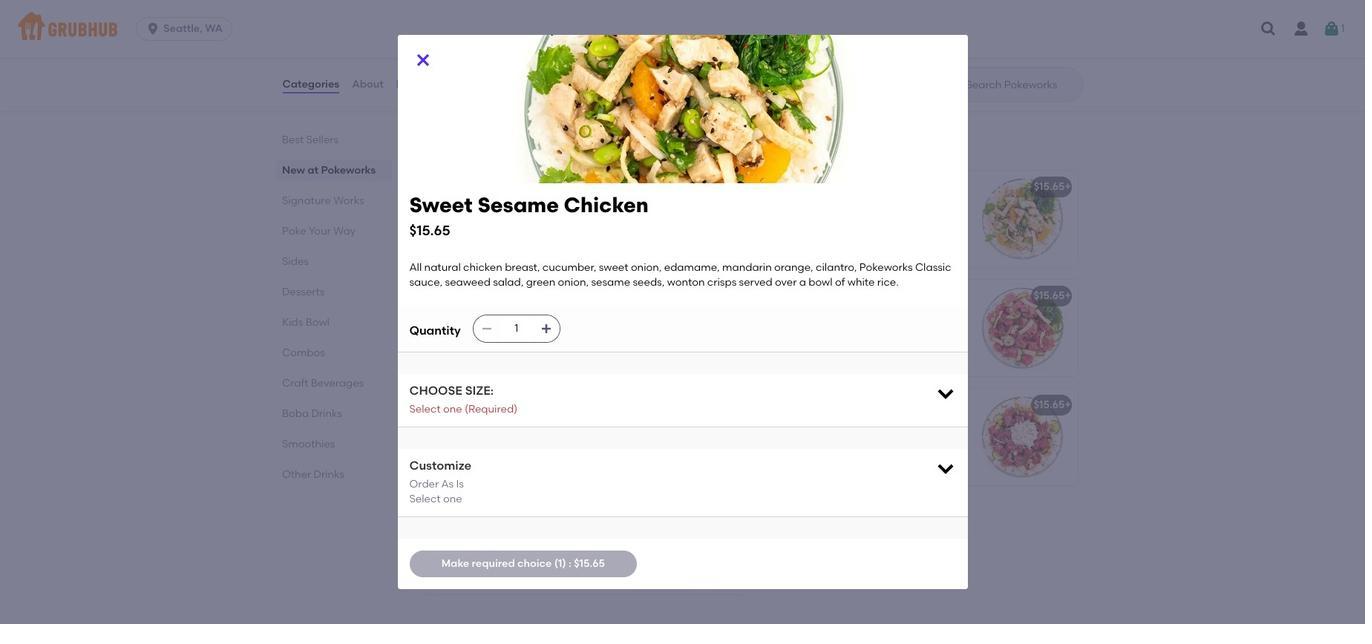 Task type: locate. For each thing, give the bounding box(es) containing it.
2 select from the top
[[409, 493, 441, 506]]

1 vertical spatial ponzu
[[566, 435, 597, 448]]

2 lobster from the top
[[459, 181, 498, 193]]

0 vertical spatial lobster
[[459, 18, 498, 31]]

chicken noodle soup
[[766, 18, 876, 31]]

shredded
[[498, 356, 546, 369], [466, 544, 514, 557]]

2 horizontal spatial ahi
[[817, 290, 834, 302]]

2 horizontal spatial edamame,
[[664, 261, 720, 274]]

0 horizontal spatial works
[[333, 194, 364, 207]]

cilantro, down 'salmon' at the bottom of page
[[523, 435, 564, 448]]

luxe for luxe lobster bowl image for sweet sesame chicken image
[[433, 181, 457, 193]]

bowl for sweet sesame chicken image
[[500, 181, 525, 193]]

1 horizontal spatial onion
[[542, 465, 570, 478]]

sesame inside 'all natural chicken breast, cucumber, sweet onion, edamame, mandarin orange, cilantro, pokeworks classic sauce, seaweed salad, green onion, sesame seeds, wonton crisps served over a bowl of white rice.'
[[591, 276, 630, 289]]

seaweed up spicy ahi
[[445, 276, 491, 289]]

1 horizontal spatial ponzu
[[566, 435, 597, 448]]

svg image
[[1260, 20, 1278, 38], [146, 22, 160, 36], [481, 323, 493, 335], [540, 323, 552, 335], [935, 383, 956, 404], [935, 458, 956, 478]]

$15.65 inside sweet sesame chicken $15.65
[[409, 222, 450, 239]]

over inside 'all natural chicken breast, cucumber, sweet onion, edamame, mandarin orange, cilantro, pokeworks classic sauce, seaweed salad, green onion, sesame seeds, wonton crisps served over a bowl of white rice.'
[[775, 276, 797, 289]]

$15.65 +
[[701, 18, 739, 31], [701, 181, 739, 193], [1034, 181, 1071, 193], [701, 290, 739, 302], [1034, 290, 1071, 302], [1034, 399, 1071, 411], [701, 508, 739, 521]]

luxe lobster bowl image
[[634, 8, 745, 105], [634, 171, 745, 267]]

order
[[409, 478, 439, 491]]

salad, inside the atlantic salmon, cucumber, sweet onion, pineapple, cilantro, ponzu fresh flavor, seaweed salad, green onion, sesame seeds, onion crisps served over a bowl of white rice.
[[543, 450, 574, 463]]

crisps inside the atlantic salmon, cucumber, sweet onion, pineapple, cilantro, ponzu fresh flavor, seaweed salad, green onion, sesame seeds, onion crisps served over a bowl of white rice.
[[573, 465, 602, 478]]

luxe lobster bowl for luxe lobster bowl image for sweet sesame chicken image
[[433, 181, 525, 193]]

of inside the atlantic salmon, cucumber, sweet onion, pineapple, cilantro, ponzu fresh flavor, seaweed salad, green onion, sesame seeds, onion crisps served over a bowl of white rice.
[[529, 480, 539, 493]]

pineapple,
[[466, 435, 520, 448]]

classic
[[915, 261, 951, 274]]

0 vertical spatial ponzu
[[459, 399, 490, 411]]

edamame,
[[664, 261, 720, 274], [433, 326, 489, 338], [543, 544, 598, 557]]

served down mandarin
[[739, 276, 773, 289]]

2 vertical spatial edamame,
[[543, 544, 598, 557]]

seattle, wa
[[163, 22, 223, 35]]

customize
[[409, 458, 471, 473]]

over up yuzu
[[433, 371, 455, 384]]

sweet
[[766, 181, 797, 193], [409, 192, 473, 218], [433, 508, 464, 521], [433, 559, 464, 572]]

ahi right the hawaiian in the right top of the page
[[817, 290, 834, 302]]

cilantro,
[[816, 261, 857, 274], [523, 435, 564, 448]]

0 vertical spatial luxe
[[433, 18, 457, 31]]

cucumber, up sriracha
[[481, 311, 534, 323]]

0 horizontal spatial ahi
[[433, 311, 450, 323]]

1 horizontal spatial svg image
[[1323, 20, 1341, 38]]

way
[[333, 225, 355, 238]]

edamame, inside ahi tuna, cucumber, sweet onion, edamame, sriracha aioli flavor, masago, green onion, sesame seeds, onion crisps, shredded nori served over a bowl of white rice.
[[433, 326, 489, 338]]

pokeworks right at
[[321, 164, 375, 177]]

2 horizontal spatial seeds,
[[633, 276, 665, 289]]

1 horizontal spatial edamame,
[[543, 544, 598, 557]]

0 horizontal spatial pokeworks
[[321, 164, 375, 177]]

rice. inside 'all natural chicken breast, cucumber, sweet onion, edamame, mandarin orange, cilantro, pokeworks classic sauce, seaweed salad, green onion, sesame seeds, wonton crisps served over a bowl of white rice.'
[[877, 276, 899, 289]]

1 vertical spatial one
[[443, 493, 462, 506]]

noodle
[[810, 18, 847, 31]]

cucumber, inside 'all natural chicken breast, cucumber, sweet onion, edamame, mandarin orange, cilantro, pokeworks classic sauce, seaweed salad, green onion, sesame seeds, wonton crisps served over a bowl of white rice.'
[[542, 261, 596, 274]]

works up way
[[333, 194, 364, 207]]

0 horizontal spatial seeds,
[[508, 465, 540, 478]]

sauce,
[[409, 276, 443, 289]]

select inside 'choose size: select one (required)'
[[409, 403, 441, 416]]

ahi for hawaiian ahi
[[817, 290, 834, 302]]

1 vertical spatial works
[[333, 194, 364, 207]]

ahi inside ahi tuna, cucumber, sweet onion, edamame, sriracha aioli flavor, masago, green onion, sesame seeds, onion crisps, shredded nori served over a bowl of white rice.
[[433, 311, 450, 323]]

shredded down sriracha
[[498, 356, 546, 369]]

a up 'sweet shoyu tofu (v)'
[[493, 480, 500, 493]]

signature
[[421, 136, 497, 155], [282, 194, 331, 207]]

shoyu down firm
[[466, 559, 497, 572]]

1 horizontal spatial pokeworks
[[859, 261, 913, 274]]

1 horizontal spatial sesame
[[799, 181, 840, 193]]

luxe lobster bowl image for sweet sesame chicken image
[[634, 171, 745, 267]]

crisps
[[707, 276, 737, 289], [573, 465, 602, 478]]

1 vertical spatial edamame,
[[433, 326, 489, 338]]

edamame, up :
[[543, 544, 598, 557]]

$15.65 for luxe lobster bowl image for chicken noodle soup image
[[701, 18, 732, 31]]

2 one from the top
[[443, 493, 462, 506]]

luxe lobster bowl
[[433, 18, 525, 31], [433, 181, 525, 193]]

main navigation navigation
[[0, 0, 1365, 58]]

required
[[472, 557, 515, 570]]

chicken inside savory chicken breast combined with delicate ramen noodles and our savory miso broth. this warm noodle soup is garnished with green onions.
[[802, 39, 841, 52]]

0 horizontal spatial edamame,
[[433, 326, 489, 338]]

flavor,
[[560, 326, 591, 338], [463, 450, 493, 463], [500, 559, 530, 572]]

0 horizontal spatial flavor,
[[463, 450, 493, 463]]

flavor, right aioli
[[560, 326, 591, 338]]

drinks down 'craft beverages' in the bottom left of the page
[[311, 408, 342, 420]]

0 vertical spatial luxe lobster bowl image
[[634, 8, 745, 105]]

luxe for luxe lobster bowl image for chicken noodle soup image
[[433, 18, 457, 31]]

white
[[848, 276, 875, 289], [506, 371, 533, 384], [542, 480, 569, 493], [542, 589, 569, 602]]

seaweed inside 'all natural chicken breast, cucumber, sweet onion, edamame, mandarin orange, cilantro, pokeworks classic sauce, seaweed salad, green onion, sesame seeds, wonton crisps served over a bowl of white rice.'
[[445, 276, 491, 289]]

$15.65 for luxe lobster bowl image for sweet sesame chicken image
[[701, 181, 732, 193]]

one down the as
[[443, 493, 462, 506]]

signature down reviews button
[[421, 136, 497, 155]]

1 vertical spatial chicken
[[463, 261, 502, 274]]

sesame inside sweet sesame chicken $15.65
[[478, 192, 559, 218]]

works
[[501, 136, 550, 155], [333, 194, 364, 207]]

natural
[[424, 261, 461, 274]]

1 button
[[1323, 16, 1345, 42]]

hawaiian ahi image
[[966, 280, 1077, 377]]

served inside the atlantic salmon, cucumber, sweet onion, pineapple, cilantro, ponzu fresh flavor, seaweed salad, green onion, sesame seeds, onion crisps served over a bowl of white rice.
[[433, 480, 467, 493]]

chicken
[[766, 18, 808, 31], [842, 181, 884, 193], [564, 192, 649, 218]]

works up sweet sesame chicken $15.65
[[501, 136, 550, 155]]

sweet inside sweet sesame chicken $15.65
[[409, 192, 473, 218]]

is
[[793, 84, 800, 97]]

seaweed inside the atlantic salmon, cucumber, sweet onion, pineapple, cilantro, ponzu fresh flavor, seaweed salad, green onion, sesame seeds, onion crisps served over a bowl of white rice.
[[495, 450, 541, 463]]

1 luxe from the top
[[433, 18, 457, 31]]

+ for hawaiian ahi image
[[1065, 290, 1071, 302]]

shredded up required at the bottom
[[466, 544, 514, 557]]

kids bowl
[[282, 316, 329, 329]]

chicken up delicate
[[802, 39, 841, 52]]

ahi up quantity
[[433, 311, 450, 323]]

0 vertical spatial drinks
[[311, 408, 342, 420]]

sweet for sweet sesame chicken $15.65
[[409, 192, 473, 218]]

1 vertical spatial svg image
[[414, 51, 432, 69]]

drinks right other
[[313, 468, 344, 481]]

1 horizontal spatial flavor,
[[500, 559, 530, 572]]

1 horizontal spatial signature works
[[421, 136, 550, 155]]

and
[[911, 54, 931, 67]]

sides
[[282, 255, 308, 268]]

0 vertical spatial seaweed
[[445, 276, 491, 289]]

other drinks
[[282, 468, 344, 481]]

one up atlantic
[[443, 403, 462, 416]]

+ for umami ahi image
[[1065, 399, 1071, 411]]

desserts
[[282, 286, 324, 298]]

1 one from the top
[[443, 403, 462, 416]]

crisps,
[[464, 356, 496, 369]]

seaweed down required at the bottom
[[466, 574, 512, 587]]

served down customize
[[433, 480, 467, 493]]

bowl inside the atlantic salmon, cucumber, sweet onion, pineapple, cilantro, ponzu fresh flavor, seaweed salad, green onion, sesame seeds, onion crisps served over a bowl of white rice.
[[503, 480, 527, 493]]

cilantro, inside the atlantic salmon, cucumber, sweet onion, pineapple, cilantro, ponzu fresh flavor, seaweed salad, green onion, sesame seeds, onion crisps served over a bowl of white rice.
[[523, 435, 564, 448]]

a down required at the bottom
[[493, 589, 500, 602]]

1 vertical spatial signature
[[282, 194, 331, 207]]

chicken for sweet sesame chicken
[[842, 181, 884, 193]]

0 vertical spatial works
[[501, 136, 550, 155]]

1 horizontal spatial ahi
[[463, 290, 480, 302]]

shoyu inside 'organic firm tofu, cucumber, sweet onion, shredded kale, edamame, sweet shoyu flavor, avocado, green onion, seaweed salad, sesame seeds served over a bowl of white rice.'
[[466, 559, 497, 572]]

bowl down crisps,
[[467, 371, 491, 384]]

0 vertical spatial one
[[443, 403, 462, 416]]

shredded inside ahi tuna, cucumber, sweet onion, edamame, sriracha aioli flavor, masago, green onion, sesame seeds, onion crisps, shredded nori served over a bowl of white rice.
[[498, 356, 546, 369]]

bowl
[[500, 18, 525, 31], [500, 181, 525, 193], [305, 316, 329, 329]]

drinks for other drinks
[[313, 468, 344, 481]]

ahi up tuna,
[[463, 290, 480, 302]]

0 horizontal spatial signature works
[[282, 194, 364, 207]]

1 vertical spatial luxe
[[433, 181, 457, 193]]

shredded inside 'organic firm tofu, cucumber, sweet onion, shredded kale, edamame, sweet shoyu flavor, avocado, green onion, seaweed salad, sesame seeds served over a bowl of white rice.'
[[466, 544, 514, 557]]

chicken up spicy ahi
[[463, 261, 502, 274]]

1 horizontal spatial with
[[856, 84, 877, 97]]

signature works
[[421, 136, 550, 155], [282, 194, 364, 207]]

0 horizontal spatial chicken
[[463, 261, 502, 274]]

1 vertical spatial shredded
[[466, 544, 514, 557]]

white inside the atlantic salmon, cucumber, sweet onion, pineapple, cilantro, ponzu fresh flavor, seaweed salad, green onion, sesame seeds, onion crisps served over a bowl of white rice.
[[542, 480, 569, 493]]

salmon
[[493, 399, 531, 411]]

yuzu ponzu salmon image
[[634, 389, 745, 486]]

2 vertical spatial salad,
[[514, 574, 545, 587]]

0 vertical spatial seeds,
[[633, 276, 665, 289]]

flavor, down pineapple,
[[463, 450, 493, 463]]

seaweed down pineapple,
[[495, 450, 541, 463]]

0 horizontal spatial ponzu
[[459, 399, 490, 411]]

1 vertical spatial salad,
[[543, 450, 574, 463]]

1 horizontal spatial chicken
[[802, 39, 841, 52]]

sweet inside 'all natural chicken breast, cucumber, sweet onion, edamame, mandarin orange, cilantro, pokeworks classic sauce, seaweed salad, green onion, sesame seeds, wonton crisps served over a bowl of white rice.'
[[599, 261, 628, 274]]

seeds
[[589, 574, 618, 587]]

$15.65 for the spicy ahi image
[[701, 290, 732, 302]]

1 vertical spatial onion
[[542, 465, 570, 478]]

orange,
[[774, 261, 813, 274]]

+
[[732, 18, 739, 31], [732, 181, 739, 193], [1065, 181, 1071, 193], [732, 290, 739, 302], [1065, 290, 1071, 302], [1065, 399, 1071, 411], [732, 508, 739, 521]]

noodles
[[869, 54, 908, 67]]

a up hawaiian ahi
[[799, 276, 806, 289]]

0 vertical spatial shredded
[[498, 356, 546, 369]]

lobster for luxe lobster bowl image for sweet sesame chicken image
[[459, 181, 498, 193]]

2 horizontal spatial flavor,
[[560, 326, 591, 338]]

white inside 'all natural chicken breast, cucumber, sweet onion, edamame, mandarin orange, cilantro, pokeworks classic sauce, seaweed salad, green onion, sesame seeds, wonton crisps served over a bowl of white rice.'
[[848, 276, 875, 289]]

is
[[456, 478, 464, 491]]

a inside ahi tuna, cucumber, sweet onion, edamame, sriracha aioli flavor, masago, green onion, sesame seeds, onion crisps, shredded nori served over a bowl of white rice.
[[457, 371, 464, 384]]

chicken inside sweet sesame chicken $15.65
[[564, 192, 649, 218]]

1 select from the top
[[409, 403, 441, 416]]

svg image
[[1323, 20, 1341, 38], [414, 51, 432, 69]]

2 horizontal spatial chicken
[[842, 181, 884, 193]]

fresh
[[433, 450, 460, 463]]

1 luxe lobster bowl from the top
[[433, 18, 525, 31]]

edamame, up wonton
[[664, 261, 720, 274]]

seattle,
[[163, 22, 203, 35]]

reviews
[[396, 78, 437, 90]]

over down required at the bottom
[[469, 589, 491, 602]]

sweet inside 'organic firm tofu, cucumber, sweet onion, shredded kale, edamame, sweet shoyu flavor, avocado, green onion, seaweed salad, sesame seeds served over a bowl of white rice.'
[[433, 559, 464, 572]]

select down order
[[409, 493, 441, 506]]

0 horizontal spatial cilantro,
[[523, 435, 564, 448]]

served right nori
[[570, 356, 604, 369]]

a left size:
[[457, 371, 464, 384]]

quantity
[[409, 324, 461, 338]]

1 vertical spatial lobster
[[459, 181, 498, 193]]

bowl up tofu on the bottom
[[503, 480, 527, 493]]

cucumber, down 'salmon' at the bottom of page
[[517, 420, 571, 432]]

1 vertical spatial bowl
[[500, 181, 525, 193]]

2 luxe lobster bowl from the top
[[433, 181, 525, 193]]

a inside the atlantic salmon, cucumber, sweet onion, pineapple, cilantro, ponzu fresh flavor, seaweed salad, green onion, sesame seeds, onion crisps served over a bowl of white rice.
[[493, 480, 500, 493]]

select down choose
[[409, 403, 441, 416]]

rice.
[[877, 276, 899, 289], [535, 371, 557, 384], [571, 480, 593, 493], [571, 589, 593, 602]]

umami ahi image
[[966, 389, 1077, 486]]

0 vertical spatial svg image
[[1323, 20, 1341, 38]]

white inside 'organic firm tofu, cucumber, sweet onion, shredded kale, edamame, sweet shoyu flavor, avocado, green onion, seaweed salad, sesame seeds served over a bowl of white rice.'
[[542, 589, 569, 602]]

salad,
[[493, 276, 524, 289], [543, 450, 574, 463], [514, 574, 545, 587]]

spicy
[[433, 290, 461, 302]]

over up the hawaiian in the right top of the page
[[775, 276, 797, 289]]

Input item quantity number field
[[500, 315, 533, 342]]

chicken noodle soup image
[[966, 8, 1077, 105]]

sweet
[[599, 261, 628, 274], [537, 311, 566, 323], [574, 420, 603, 432], [581, 529, 610, 542]]

1 vertical spatial seeds,
[[587, 341, 618, 353]]

with
[[766, 54, 787, 67], [856, 84, 877, 97]]

signature down at
[[282, 194, 331, 207]]

0 horizontal spatial crisps
[[573, 465, 602, 478]]

sweet inside 'organic firm tofu, cucumber, sweet onion, shredded kale, edamame, sweet shoyu flavor, avocado, green onion, seaweed salad, sesame seeds served over a bowl of white rice.'
[[581, 529, 610, 542]]

1 vertical spatial luxe lobster bowl image
[[634, 171, 745, 267]]

sweet inside ahi tuna, cucumber, sweet onion, edamame, sriracha aioli flavor, masago, green onion, sesame seeds, onion crisps, shredded nori served over a bowl of white rice.
[[537, 311, 566, 323]]

sweet for sweet sesame chicken
[[766, 181, 797, 193]]

with up savory
[[766, 54, 787, 67]]

tofu
[[500, 508, 522, 521]]

green inside 'organic firm tofu, cucumber, sweet onion, shredded kale, edamame, sweet shoyu flavor, avocado, green onion, seaweed salad, sesame seeds served over a bowl of white rice.'
[[583, 559, 612, 572]]

seeds,
[[633, 276, 665, 289], [587, 341, 618, 353], [508, 465, 540, 478]]

1 vertical spatial flavor,
[[463, 450, 493, 463]]

sweet inside the atlantic salmon, cucumber, sweet onion, pineapple, cilantro, ponzu fresh flavor, seaweed salad, green onion, sesame seeds, onion crisps served over a bowl of white rice.
[[574, 420, 603, 432]]

2 vertical spatial bowl
[[305, 316, 329, 329]]

bowl inside 'organic firm tofu, cucumber, sweet onion, shredded kale, edamame, sweet shoyu flavor, avocado, green onion, seaweed salad, sesame seeds served over a bowl of white rice.'
[[503, 589, 527, 602]]

1 luxe lobster bowl image from the top
[[634, 8, 745, 105]]

of inside 'all natural chicken breast, cucumber, sweet onion, edamame, mandarin orange, cilantro, pokeworks classic sauce, seaweed salad, green onion, sesame seeds, wonton crisps served over a bowl of white rice.'
[[835, 276, 845, 289]]

2 vertical spatial flavor,
[[500, 559, 530, 572]]

seattle, wa button
[[136, 17, 238, 41]]

0 vertical spatial bowl
[[500, 18, 525, 31]]

cucumber, right breast,
[[542, 261, 596, 274]]

1 vertical spatial select
[[409, 493, 441, 506]]

edamame, down tuna,
[[433, 326, 489, 338]]

bowl up hawaiian ahi
[[809, 276, 833, 289]]

nori
[[549, 356, 568, 369]]

1 vertical spatial crisps
[[573, 465, 602, 478]]

sesame for sweet sesame chicken $15.65
[[478, 192, 559, 218]]

0 vertical spatial onion
[[433, 356, 461, 369]]

1 shoyu from the top
[[467, 508, 498, 521]]

with down this
[[856, 84, 877, 97]]

0 vertical spatial chicken
[[802, 39, 841, 52]]

$15.65 + for sweet shoyu tofu (v) image
[[701, 508, 739, 521]]

2 luxe lobster bowl image from the top
[[634, 171, 745, 267]]

0 horizontal spatial sesame
[[478, 192, 559, 218]]

luxe lobster bowl image for chicken noodle soup image
[[634, 8, 745, 105]]

0 vertical spatial crisps
[[707, 276, 737, 289]]

cucumber, inside 'organic firm tofu, cucumber, sweet onion, shredded kale, edamame, sweet shoyu flavor, avocado, green onion, seaweed salad, sesame seeds served over a bowl of white rice.'
[[524, 529, 578, 542]]

a
[[799, 276, 806, 289], [457, 371, 464, 384], [493, 480, 500, 493], [493, 589, 500, 602]]

1 vertical spatial pokeworks
[[859, 261, 913, 274]]

onions.
[[911, 84, 947, 97]]

about
[[352, 78, 383, 90]]

0 vertical spatial cilantro,
[[816, 261, 857, 274]]

0 vertical spatial edamame,
[[664, 261, 720, 274]]

choose
[[409, 384, 462, 398]]

1 horizontal spatial cilantro,
[[816, 261, 857, 274]]

green inside savory chicken breast combined with delicate ramen noodles and our savory miso broth. this warm noodle soup is garnished with green onions.
[[879, 84, 909, 97]]

1 vertical spatial seaweed
[[495, 450, 541, 463]]

savory
[[766, 39, 800, 52]]

0 vertical spatial pokeworks
[[321, 164, 375, 177]]

pokeworks left classic at right
[[859, 261, 913, 274]]

seeds, inside ahi tuna, cucumber, sweet onion, edamame, sriracha aioli flavor, masago, green onion, sesame seeds, onion crisps, shredded nori served over a bowl of white rice.
[[587, 341, 618, 353]]

select inside customize order as is select one
[[409, 493, 441, 506]]

served down make
[[433, 589, 467, 602]]

$15.65 for sweet sesame chicken image
[[1034, 181, 1065, 193]]

shoyu up firm
[[467, 508, 498, 521]]

1 vertical spatial luxe lobster bowl
[[433, 181, 525, 193]]

sellers
[[306, 134, 338, 146]]

0 vertical spatial shoyu
[[467, 508, 498, 521]]

cucumber, up kale,
[[524, 529, 578, 542]]

bowl down make required choice (1) : $15.65
[[503, 589, 527, 602]]

$15.65
[[701, 18, 732, 31], [701, 181, 732, 193], [1034, 181, 1065, 193], [409, 222, 450, 239], [701, 290, 732, 302], [1034, 290, 1065, 302], [1034, 399, 1065, 411], [701, 508, 732, 521], [574, 557, 605, 570]]

luxe
[[433, 18, 457, 31], [433, 181, 457, 193]]

over right the is
[[469, 480, 491, 493]]

1 lobster from the top
[[459, 18, 498, 31]]

onion,
[[631, 261, 662, 274], [558, 276, 589, 289], [569, 311, 600, 323], [512, 341, 543, 353], [433, 435, 464, 448], [433, 465, 464, 478], [433, 544, 464, 557], [433, 574, 464, 587]]

0 vertical spatial luxe lobster bowl
[[433, 18, 525, 31]]

organic firm tofu, cucumber, sweet onion, shredded kale, edamame, sweet shoyu flavor, avocado, green onion, seaweed salad, sesame seeds served over a bowl of white rice.
[[433, 529, 618, 602]]

0 horizontal spatial onion
[[433, 356, 461, 369]]

0 vertical spatial flavor,
[[560, 326, 591, 338]]

1 vertical spatial cilantro,
[[523, 435, 564, 448]]

seaweed inside 'organic firm tofu, cucumber, sweet onion, shredded kale, edamame, sweet shoyu flavor, avocado, green onion, seaweed salad, sesame seeds served over a bowl of white rice.'
[[466, 574, 512, 587]]

smoothies
[[282, 438, 335, 451]]

$15.65 for hawaiian ahi image
[[1034, 290, 1065, 302]]

0 vertical spatial with
[[766, 54, 787, 67]]

1 horizontal spatial crisps
[[707, 276, 737, 289]]

green
[[879, 84, 909, 97], [526, 276, 555, 289], [480, 341, 509, 353], [577, 450, 606, 463], [583, 559, 612, 572]]

best sellers
[[282, 134, 338, 146]]

beverages
[[311, 377, 363, 390]]

0 vertical spatial select
[[409, 403, 441, 416]]

0 vertical spatial salad,
[[493, 276, 524, 289]]

1 horizontal spatial seeds,
[[587, 341, 618, 353]]

1 vertical spatial shoyu
[[466, 559, 497, 572]]

flavor, down kale,
[[500, 559, 530, 572]]

kale,
[[517, 544, 540, 557]]

$15.65 for sweet shoyu tofu (v) image
[[701, 508, 732, 521]]

cilantro, right orange,
[[816, 261, 857, 274]]

one
[[443, 403, 462, 416], [443, 493, 462, 506]]

(required)
[[465, 403, 517, 416]]

new at pokeworks
[[282, 164, 375, 177]]

1 horizontal spatial signature
[[421, 136, 497, 155]]

sesame inside the atlantic salmon, cucumber, sweet onion, pineapple, cilantro, ponzu fresh flavor, seaweed salad, green onion, sesame seeds, onion crisps served over a bowl of white rice.
[[466, 465, 506, 478]]

sesame
[[591, 276, 630, 289], [545, 341, 584, 353], [466, 465, 506, 478], [548, 574, 587, 587]]

0 horizontal spatial chicken
[[564, 192, 649, 218]]

2 luxe from the top
[[433, 181, 457, 193]]

Search Pokeworks search field
[[965, 78, 1078, 92]]

2 vertical spatial seaweed
[[466, 574, 512, 587]]

2 shoyu from the top
[[466, 559, 497, 572]]

2 vertical spatial seeds,
[[508, 465, 540, 478]]

1 vertical spatial drinks
[[313, 468, 344, 481]]



Task type: vqa. For each thing, say whether or not it's contained in the screenshot.
SOUPS to the right
no



Task type: describe. For each thing, give the bounding box(es) containing it.
wa
[[205, 22, 223, 35]]

bowl for chicken noodle soup image
[[500, 18, 525, 31]]

choose size: select one (required)
[[409, 384, 517, 416]]

flavor, inside ahi tuna, cucumber, sweet onion, edamame, sriracha aioli flavor, masago, green onion, sesame seeds, onion crisps, shredded nori served over a bowl of white rice.
[[560, 326, 591, 338]]

bowl inside 'all natural chicken breast, cucumber, sweet onion, edamame, mandarin orange, cilantro, pokeworks classic sauce, seaweed salad, green onion, sesame seeds, wonton crisps served over a bowl of white rice.'
[[809, 276, 833, 289]]

1 horizontal spatial chicken
[[766, 18, 808, 31]]

onion inside the atlantic salmon, cucumber, sweet onion, pineapple, cilantro, ponzu fresh flavor, seaweed salad, green onion, sesame seeds, onion crisps served over a bowl of white rice.
[[542, 465, 570, 478]]

a inside 'all natural chicken breast, cucumber, sweet onion, edamame, mandarin orange, cilantro, pokeworks classic sauce, seaweed salad, green onion, sesame seeds, wonton crisps served over a bowl of white rice.'
[[799, 276, 806, 289]]

served inside 'all natural chicken breast, cucumber, sweet onion, edamame, mandarin orange, cilantro, pokeworks classic sauce, seaweed salad, green onion, sesame seeds, wonton crisps served over a bowl of white rice.'
[[739, 276, 773, 289]]

sesame inside ahi tuna, cucumber, sweet onion, edamame, sriracha aioli flavor, masago, green onion, sesame seeds, onion crisps, shredded nori served over a bowl of white rice.
[[545, 341, 584, 353]]

+ for the spicy ahi image
[[732, 290, 739, 302]]

yuzu ponzu salmon
[[433, 399, 531, 411]]

categories
[[282, 78, 339, 90]]

ahi tuna, cucumber, sweet onion, edamame, sriracha aioli flavor, masago, green onion, sesame seeds, onion crisps, shredded nori served over a bowl of white rice.
[[433, 311, 618, 384]]

pokeworks inside 'all natural chicken breast, cucumber, sweet onion, edamame, mandarin orange, cilantro, pokeworks classic sauce, seaweed salad, green onion, sesame seeds, wonton crisps served over a bowl of white rice.'
[[859, 261, 913, 274]]

+ for sweet sesame chicken image
[[1065, 181, 1071, 193]]

breast,
[[505, 261, 540, 274]]

as
[[441, 478, 454, 491]]

new
[[282, 164, 305, 177]]

luxe lobster bowl for luxe lobster bowl image for chicken noodle soup image
[[433, 18, 525, 31]]

reviews button
[[395, 58, 438, 111]]

one inside customize order as is select one
[[443, 493, 462, 506]]

green inside the atlantic salmon, cucumber, sweet onion, pineapple, cilantro, ponzu fresh flavor, seaweed salad, green onion, sesame seeds, onion crisps served over a bowl of white rice.
[[577, 450, 606, 463]]

of inside ahi tuna, cucumber, sweet onion, edamame, sriracha aioli flavor, masago, green onion, sesame seeds, onion crisps, shredded nori served over a bowl of white rice.
[[493, 371, 503, 384]]

all natural chicken breast, cucumber, sweet onion, edamame, mandarin orange, cilantro, pokeworks classic sauce, seaweed salad, green onion, sesame seeds, wonton crisps served over a bowl of white rice.
[[409, 261, 954, 289]]

edamame, inside 'organic firm tofu, cucumber, sweet onion, shredded kale, edamame, sweet shoyu flavor, avocado, green onion, seaweed salad, sesame seeds served over a bowl of white rice.'
[[543, 544, 598, 557]]

1 horizontal spatial works
[[501, 136, 550, 155]]

ponzu inside the atlantic salmon, cucumber, sweet onion, pineapple, cilantro, ponzu fresh flavor, seaweed salad, green onion, sesame seeds, onion crisps served over a bowl of white rice.
[[566, 435, 597, 448]]

masago,
[[433, 341, 477, 353]]

rice. inside 'organic firm tofu, cucumber, sweet onion, shredded kale, edamame, sweet shoyu flavor, avocado, green onion, seaweed salad, sesame seeds served over a bowl of white rice.'
[[571, 589, 593, 602]]

over inside the atlantic salmon, cucumber, sweet onion, pineapple, cilantro, ponzu fresh flavor, seaweed salad, green onion, sesame seeds, onion crisps served over a bowl of white rice.
[[469, 480, 491, 493]]

served inside ahi tuna, cucumber, sweet onion, edamame, sriracha aioli flavor, masago, green onion, sesame seeds, onion crisps, shredded nori served over a bowl of white rice.
[[570, 356, 604, 369]]

hawaiian
[[766, 290, 815, 302]]

edamame, inside 'all natural chicken breast, cucumber, sweet onion, edamame, mandarin orange, cilantro, pokeworks classic sauce, seaweed salad, green onion, sesame seeds, wonton crisps served over a bowl of white rice.'
[[664, 261, 720, 274]]

over inside 'organic firm tofu, cucumber, sweet onion, shredded kale, edamame, sweet shoyu flavor, avocado, green onion, seaweed salad, sesame seeds served over a bowl of white rice.'
[[469, 589, 491, 602]]

tuna,
[[452, 311, 478, 323]]

poke your way
[[282, 225, 355, 238]]

$15.65 + for umami ahi image
[[1034, 399, 1071, 411]]

choice
[[517, 557, 552, 570]]

svg image inside seattle, wa button
[[146, 22, 160, 36]]

sweet shoyu tofu (v) image
[[634, 498, 745, 595]]

atlantic
[[433, 420, 473, 432]]

0 vertical spatial signature
[[421, 136, 497, 155]]

+ for sweet shoyu tofu (v) image
[[732, 508, 739, 521]]

lobster for luxe lobster bowl image for chicken noodle soup image
[[459, 18, 498, 31]]

+ for luxe lobster bowl image for sweet sesame chicken image
[[732, 181, 739, 193]]

all
[[409, 261, 422, 274]]

soup
[[766, 84, 790, 97]]

at
[[307, 164, 318, 177]]

warm
[[882, 69, 911, 82]]

crisps inside 'all natural chicken breast, cucumber, sweet onion, edamame, mandarin orange, cilantro, pokeworks classic sauce, seaweed salad, green onion, sesame seeds, wonton crisps served over a bowl of white rice.'
[[707, 276, 737, 289]]

seeds, inside the atlantic salmon, cucumber, sweet onion, pineapple, cilantro, ponzu fresh flavor, seaweed salad, green onion, sesame seeds, onion crisps served over a bowl of white rice.
[[508, 465, 540, 478]]

this
[[860, 69, 880, 82]]

best
[[282, 134, 303, 146]]

salad, inside 'organic firm tofu, cucumber, sweet onion, shredded kale, edamame, sweet shoyu flavor, avocado, green onion, seaweed salad, sesame seeds served over a bowl of white rice.'
[[514, 574, 545, 587]]

sweet for sweet shoyu tofu (v)
[[433, 508, 464, 521]]

aioli
[[536, 326, 558, 338]]

rice. inside ahi tuna, cucumber, sweet onion, edamame, sriracha aioli flavor, masago, green onion, sesame seeds, onion crisps, shredded nori served over a bowl of white rice.
[[535, 371, 557, 384]]

savory
[[766, 69, 799, 82]]

white inside ahi tuna, cucumber, sweet onion, edamame, sriracha aioli flavor, masago, green onion, sesame seeds, onion crisps, shredded nori served over a bowl of white rice.
[[506, 371, 533, 384]]

onion inside ahi tuna, cucumber, sweet onion, edamame, sriracha aioli flavor, masago, green onion, sesame seeds, onion crisps, shredded nori served over a bowl of white rice.
[[433, 356, 461, 369]]

sweet shoyu tofu (v)
[[433, 508, 538, 521]]

+ for luxe lobster bowl image for chicken noodle soup image
[[732, 18, 739, 31]]

salmon,
[[475, 420, 515, 432]]

green inside ahi tuna, cucumber, sweet onion, edamame, sriracha aioli flavor, masago, green onion, sesame seeds, onion crisps, shredded nori served over a bowl of white rice.
[[480, 341, 509, 353]]

:
[[569, 557, 571, 570]]

seeds, inside 'all natural chicken breast, cucumber, sweet onion, edamame, mandarin orange, cilantro, pokeworks classic sauce, seaweed salad, green onion, sesame seeds, wonton crisps served over a bowl of white rice.'
[[633, 276, 665, 289]]

sriracha
[[491, 326, 534, 338]]

sweet sesame chicken
[[766, 181, 884, 193]]

green inside 'all natural chicken breast, cucumber, sweet onion, edamame, mandarin orange, cilantro, pokeworks classic sauce, seaweed salad, green onion, sesame seeds, wonton crisps served over a bowl of white rice.'
[[526, 276, 555, 289]]

tofu,
[[499, 529, 522, 542]]

1 vertical spatial signature works
[[282, 194, 364, 207]]

one inside 'choose size: select one (required)'
[[443, 403, 462, 416]]

wonton
[[667, 276, 705, 289]]

chicken for sweet sesame chicken $15.65
[[564, 192, 649, 218]]

svg image inside '1' button
[[1323, 20, 1341, 38]]

ahi for spicy ahi
[[463, 290, 480, 302]]

noodle
[[914, 69, 948, 82]]

combos
[[282, 347, 325, 359]]

served inside 'organic firm tofu, cucumber, sweet onion, shredded kale, edamame, sweet shoyu flavor, avocado, green onion, seaweed salad, sesame seeds served over a bowl of white rice.'
[[433, 589, 467, 602]]

about button
[[351, 58, 384, 111]]

(1)
[[554, 557, 566, 570]]

other
[[282, 468, 311, 481]]

sweet sesame chicken image
[[966, 171, 1077, 267]]

kids
[[282, 316, 303, 329]]

drinks for boba drinks
[[311, 408, 342, 420]]

sesame inside 'organic firm tofu, cucumber, sweet onion, shredded kale, edamame, sweet shoyu flavor, avocado, green onion, seaweed salad, sesame seeds served over a bowl of white rice.'
[[548, 574, 587, 587]]

savory chicken breast combined with delicate ramen noodles and our savory miso broth. this warm noodle soup is garnished with green onions.
[[766, 39, 950, 97]]

flavor, inside the atlantic salmon, cucumber, sweet onion, pineapple, cilantro, ponzu fresh flavor, seaweed salad, green onion, sesame seeds, onion crisps served over a bowl of white rice.
[[463, 450, 493, 463]]

breast
[[844, 39, 876, 52]]

craft beverages
[[282, 377, 363, 390]]

cilantro, inside 'all natural chicken breast, cucumber, sweet onion, edamame, mandarin orange, cilantro, pokeworks classic sauce, seaweed salad, green onion, sesame seeds, wonton crisps served over a bowl of white rice.'
[[816, 261, 857, 274]]

boba
[[282, 408, 309, 420]]

$15.65 + for hawaiian ahi image
[[1034, 290, 1071, 302]]

sweet sesame chicken $15.65
[[409, 192, 649, 239]]

yuzu
[[433, 399, 457, 411]]

hawaiian ahi
[[766, 290, 834, 302]]

spicy ahi image
[[634, 280, 745, 377]]

cucumber, inside ahi tuna, cucumber, sweet onion, edamame, sriracha aioli flavor, masago, green onion, sesame seeds, onion crisps, shredded nori served over a bowl of white rice.
[[481, 311, 534, 323]]

0 vertical spatial signature works
[[421, 136, 550, 155]]

firm
[[477, 529, 497, 542]]

cucumber, inside the atlantic salmon, cucumber, sweet onion, pineapple, cilantro, ponzu fresh flavor, seaweed salad, green onion, sesame seeds, onion crisps served over a bowl of white rice.
[[517, 420, 571, 432]]

bowl inside ahi tuna, cucumber, sweet onion, edamame, sriracha aioli flavor, masago, green onion, sesame seeds, onion crisps, shredded nori served over a bowl of white rice.
[[467, 371, 491, 384]]

0 horizontal spatial with
[[766, 54, 787, 67]]

delicate
[[789, 54, 831, 67]]

$15.65 for umami ahi image
[[1034, 399, 1065, 411]]

0 horizontal spatial signature
[[282, 194, 331, 207]]

atlantic salmon, cucumber, sweet onion, pineapple, cilantro, ponzu fresh flavor, seaweed salad, green onion, sesame seeds, onion crisps served over a bowl of white rice.
[[433, 420, 606, 493]]

$15.65 + for sweet sesame chicken image
[[1034, 181, 1071, 193]]

combined
[[879, 39, 930, 52]]

sesame for sweet sesame chicken
[[799, 181, 840, 193]]

boba drinks
[[282, 408, 342, 420]]

make required choice (1) : $15.65
[[441, 557, 605, 570]]

make
[[441, 557, 469, 570]]

broth.
[[827, 69, 857, 82]]

(v)
[[524, 508, 538, 521]]

0 horizontal spatial svg image
[[414, 51, 432, 69]]

miso
[[801, 69, 825, 82]]

organic
[[433, 529, 474, 542]]

ramen
[[833, 54, 866, 67]]

garnished
[[803, 84, 853, 97]]

size:
[[465, 384, 494, 398]]

rice. inside the atlantic salmon, cucumber, sweet onion, pineapple, cilantro, ponzu fresh flavor, seaweed salad, green onion, sesame seeds, onion crisps served over a bowl of white rice.
[[571, 480, 593, 493]]

poke
[[282, 225, 306, 238]]

mandarin
[[722, 261, 772, 274]]

customize order as is select one
[[409, 458, 471, 506]]

1
[[1341, 22, 1345, 35]]

a inside 'organic firm tofu, cucumber, sweet onion, shredded kale, edamame, sweet shoyu flavor, avocado, green onion, seaweed salad, sesame seeds served over a bowl of white rice.'
[[493, 589, 500, 602]]

soup
[[850, 18, 876, 31]]

your
[[308, 225, 330, 238]]

craft
[[282, 377, 308, 390]]

spicy ahi
[[433, 290, 480, 302]]

over inside ahi tuna, cucumber, sweet onion, edamame, sriracha aioli flavor, masago, green onion, sesame seeds, onion crisps, shredded nori served over a bowl of white rice.
[[433, 371, 455, 384]]

chicken inside 'all natural chicken breast, cucumber, sweet onion, edamame, mandarin orange, cilantro, pokeworks classic sauce, seaweed salad, green onion, sesame seeds, wonton crisps served over a bowl of white rice.'
[[463, 261, 502, 274]]

categories button
[[282, 58, 340, 111]]

avocado,
[[533, 559, 580, 572]]

$15.65 + for the spicy ahi image
[[701, 290, 739, 302]]

salad, inside 'all natural chicken breast, cucumber, sweet onion, edamame, mandarin orange, cilantro, pokeworks classic sauce, seaweed salad, green onion, sesame seeds, wonton crisps served over a bowl of white rice.'
[[493, 276, 524, 289]]

of inside 'organic firm tofu, cucumber, sweet onion, shredded kale, edamame, sweet shoyu flavor, avocado, green onion, seaweed salad, sesame seeds served over a bowl of white rice.'
[[529, 589, 539, 602]]

flavor, inside 'organic firm tofu, cucumber, sweet onion, shredded kale, edamame, sweet shoyu flavor, avocado, green onion, seaweed salad, sesame seeds served over a bowl of white rice.'
[[500, 559, 530, 572]]

our
[[933, 54, 950, 67]]

1 vertical spatial with
[[856, 84, 877, 97]]



